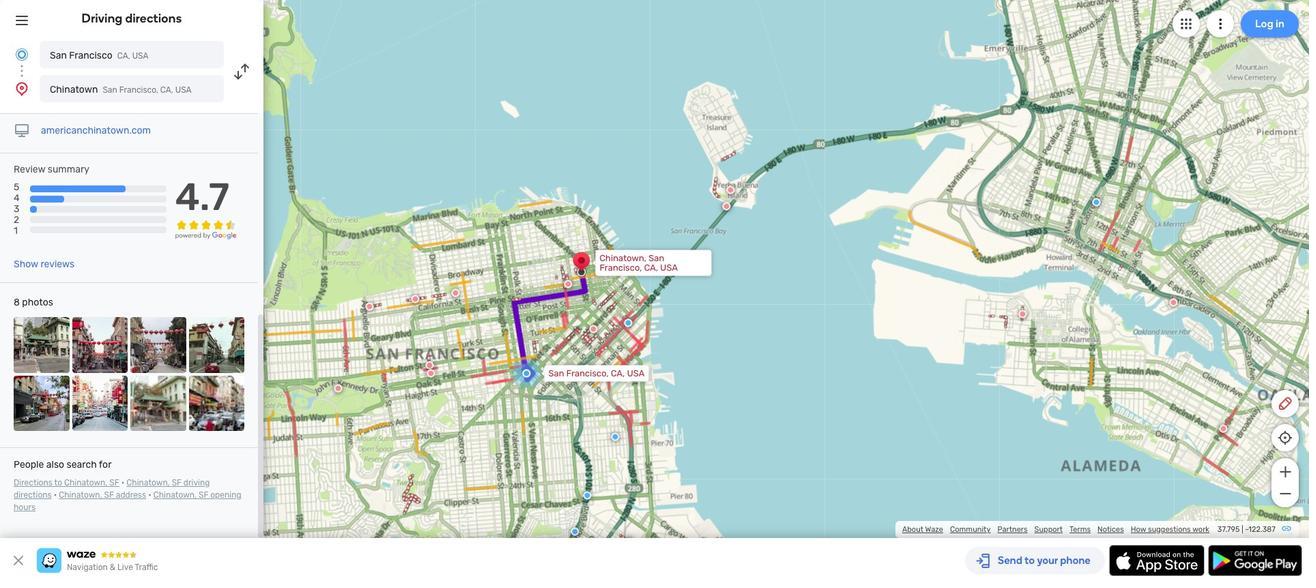 Task type: vqa. For each thing, say whether or not it's contained in the screenshot.
Pencil image
yes



Task type: locate. For each thing, give the bounding box(es) containing it.
1 vertical spatial directions
[[14, 491, 52, 500]]

for
[[99, 459, 112, 471]]

chinatown,
[[600, 253, 647, 263], [64, 479, 107, 488], [127, 479, 170, 488], [59, 491, 102, 500], [153, 491, 197, 500]]

chinatown, sf opening hours
[[14, 491, 241, 513]]

driving
[[184, 479, 210, 488]]

zoom in image
[[1277, 464, 1294, 481]]

1 horizontal spatial police image
[[611, 433, 619, 441]]

terms
[[1070, 526, 1091, 535]]

community
[[950, 526, 991, 535]]

navigation
[[67, 563, 108, 573]]

usa inside "chinatown, san francisco, ca, usa"
[[660, 263, 678, 273]]

ca, inside "chinatown, san francisco, ca, usa"
[[644, 263, 658, 273]]

sf for opening
[[199, 491, 208, 500]]

0 horizontal spatial directions
[[14, 491, 52, 500]]

4.7
[[175, 175, 229, 220]]

5
[[14, 182, 19, 193]]

|
[[1242, 526, 1244, 535]]

terms link
[[1070, 526, 1091, 535]]

francisco, inside "chinatown, san francisco, ca, usa"
[[600, 263, 642, 273]]

chinatown, for chinatown, sf address
[[59, 491, 102, 500]]

chinatown, for chinatown, sf driving directions
[[127, 479, 170, 488]]

directions right the driving
[[125, 11, 182, 26]]

sf inside the chinatown, sf driving directions
[[172, 479, 182, 488]]

directions
[[14, 479, 52, 488]]

3
[[14, 204, 19, 215]]

people
[[14, 459, 44, 471]]

about waze community partners support terms notices how suggestions work
[[902, 526, 1210, 535]]

image 6 of chinatown, sf image
[[72, 376, 128, 431]]

1 vertical spatial francisco,
[[600, 263, 642, 273]]

x image
[[10, 553, 27, 569]]

2 horizontal spatial police image
[[1093, 198, 1101, 207]]

1 horizontal spatial directions
[[125, 11, 182, 26]]

show reviews
[[14, 259, 75, 270]]

chinatown san francisco, ca, usa
[[50, 84, 192, 96]]

francisco, inside the chinatown san francisco, ca, usa
[[119, 85, 158, 95]]

122.387
[[1249, 526, 1276, 535]]

2 horizontal spatial police image
[[624, 319, 632, 327]]

road closed image
[[723, 202, 731, 211], [411, 295, 419, 303], [1170, 299, 1178, 307], [366, 303, 374, 311], [1220, 425, 1228, 433]]

suggestions
[[1148, 526, 1191, 535]]

reviews
[[41, 259, 75, 270]]

directions
[[125, 11, 182, 26], [14, 491, 52, 500]]

chinatown
[[50, 84, 98, 96]]

2 vertical spatial police image
[[571, 528, 579, 536]]

directions down directions
[[14, 491, 52, 500]]

san
[[50, 50, 67, 61], [103, 85, 117, 95], [649, 253, 664, 263], [548, 368, 564, 379]]

2 vertical spatial police image
[[583, 492, 591, 500]]

notices
[[1098, 526, 1124, 535]]

ca,
[[117, 51, 130, 61], [160, 85, 173, 95], [644, 263, 658, 273], [611, 368, 625, 379]]

francisco
[[69, 50, 112, 61]]

-
[[1245, 526, 1249, 535]]

chinatown, inside "chinatown, san francisco, ca, usa"
[[600, 253, 647, 263]]

chinatown, sf address
[[59, 491, 146, 500]]

to
[[54, 479, 62, 488]]

how
[[1131, 526, 1146, 535]]

police image
[[1093, 198, 1101, 207], [583, 365, 591, 373], [571, 528, 579, 536]]

sf
[[109, 479, 119, 488], [172, 479, 182, 488], [104, 491, 114, 500], [199, 491, 208, 500]]

support link
[[1035, 526, 1063, 535]]

notices link
[[1098, 526, 1124, 535]]

people also search for
[[14, 459, 112, 471]]

chinatown, inside 'chinatown, sf opening hours'
[[153, 491, 197, 500]]

1 horizontal spatial police image
[[583, 365, 591, 373]]

francisco,
[[119, 85, 158, 95], [600, 263, 642, 273], [566, 368, 609, 379]]

photos
[[22, 297, 53, 309]]

san inside "chinatown, san francisco, ca, usa"
[[649, 253, 664, 263]]

support
[[1035, 526, 1063, 535]]

sf inside 'chinatown, sf opening hours'
[[199, 491, 208, 500]]

also
[[46, 459, 64, 471]]

chinatown, for chinatown, san francisco, ca, usa
[[600, 253, 647, 263]]

0 vertical spatial directions
[[125, 11, 182, 26]]

ca, inside the chinatown san francisco, ca, usa
[[160, 85, 173, 95]]

0 horizontal spatial police image
[[571, 528, 579, 536]]

road closed image
[[727, 186, 735, 194], [564, 280, 572, 288], [452, 289, 460, 297], [1019, 310, 1027, 318], [589, 325, 598, 334], [426, 362, 434, 370], [427, 370, 435, 378], [334, 385, 342, 393]]

traffic
[[135, 563, 158, 573]]

usa
[[132, 51, 148, 61], [175, 85, 192, 95], [660, 263, 678, 273], [627, 368, 645, 379]]

directions to chinatown, sf link
[[14, 479, 119, 488]]

computer image
[[14, 123, 30, 139]]

waze
[[925, 526, 943, 535]]

image 3 of chinatown, sf image
[[130, 317, 186, 373]]

how suggestions work link
[[1131, 526, 1210, 535]]

0 vertical spatial francisco,
[[119, 85, 158, 95]]

show
[[14, 259, 38, 270]]

police image
[[624, 319, 632, 327], [611, 433, 619, 441], [583, 492, 591, 500]]

chinatown, inside the chinatown, sf driving directions
[[127, 479, 170, 488]]



Task type: describe. For each thing, give the bounding box(es) containing it.
location image
[[14, 81, 30, 97]]

summary
[[48, 164, 89, 175]]

1
[[14, 226, 18, 237]]

ca, inside san francisco ca, usa
[[117, 51, 130, 61]]

francisco, for chinatown
[[119, 85, 158, 95]]

37.795
[[1218, 526, 1240, 535]]

4
[[14, 193, 20, 204]]

image 2 of chinatown, sf image
[[72, 317, 128, 373]]

americanchinatown.com
[[41, 125, 151, 137]]

search
[[67, 459, 97, 471]]

work
[[1193, 526, 1210, 535]]

1 vertical spatial police image
[[583, 365, 591, 373]]

driving directions
[[82, 11, 182, 26]]

chinatown, for chinatown, sf opening hours
[[153, 491, 197, 500]]

sf for driving
[[172, 479, 182, 488]]

pencil image
[[1277, 396, 1294, 412]]

partners link
[[998, 526, 1028, 535]]

review
[[14, 164, 45, 175]]

partners
[[998, 526, 1028, 535]]

5 4 3 2 1
[[14, 182, 20, 237]]

image 4 of chinatown, sf image
[[189, 317, 244, 373]]

image 1 of chinatown, sf image
[[14, 317, 69, 373]]

image 8 of chinatown, sf image
[[189, 376, 244, 431]]

image 5 of chinatown, sf image
[[14, 376, 69, 431]]

0 vertical spatial police image
[[624, 319, 632, 327]]

francisco, for chinatown,
[[600, 263, 642, 273]]

directions to chinatown, sf
[[14, 479, 119, 488]]

0 horizontal spatial police image
[[583, 492, 591, 500]]

chinatown, san francisco, ca, usa
[[600, 253, 678, 273]]

usa inside the chinatown san francisco, ca, usa
[[175, 85, 192, 95]]

1 vertical spatial police image
[[611, 433, 619, 441]]

chinatown, sf address link
[[59, 491, 146, 500]]

image 7 of chinatown, sf image
[[130, 376, 186, 431]]

8 photos
[[14, 297, 53, 309]]

live
[[117, 563, 133, 573]]

8
[[14, 297, 20, 309]]

chinatown, sf driving directions link
[[14, 479, 210, 500]]

opening
[[210, 491, 241, 500]]

americanchinatown.com link
[[41, 125, 151, 137]]

navigation & live traffic
[[67, 563, 158, 573]]

chinatown, sf driving directions
[[14, 479, 210, 500]]

sf for address
[[104, 491, 114, 500]]

community link
[[950, 526, 991, 535]]

san francisco ca, usa
[[50, 50, 148, 61]]

zoom out image
[[1277, 486, 1294, 502]]

37.795 | -122.387
[[1218, 526, 1276, 535]]

about waze link
[[902, 526, 943, 535]]

hours
[[14, 503, 36, 513]]

about
[[902, 526, 924, 535]]

driving
[[82, 11, 123, 26]]

directions inside the chinatown, sf driving directions
[[14, 491, 52, 500]]

chinatown, sf opening hours link
[[14, 491, 241, 513]]

usa inside san francisco ca, usa
[[132, 51, 148, 61]]

2
[[14, 215, 19, 226]]

0 vertical spatial police image
[[1093, 198, 1101, 207]]

link image
[[1281, 524, 1292, 535]]

san inside the chinatown san francisco, ca, usa
[[103, 85, 117, 95]]

review summary
[[14, 164, 89, 175]]

2 vertical spatial francisco,
[[566, 368, 609, 379]]

current location image
[[14, 46, 30, 63]]

&
[[110, 563, 115, 573]]

san francisco, ca, usa
[[548, 368, 645, 379]]

address
[[116, 491, 146, 500]]



